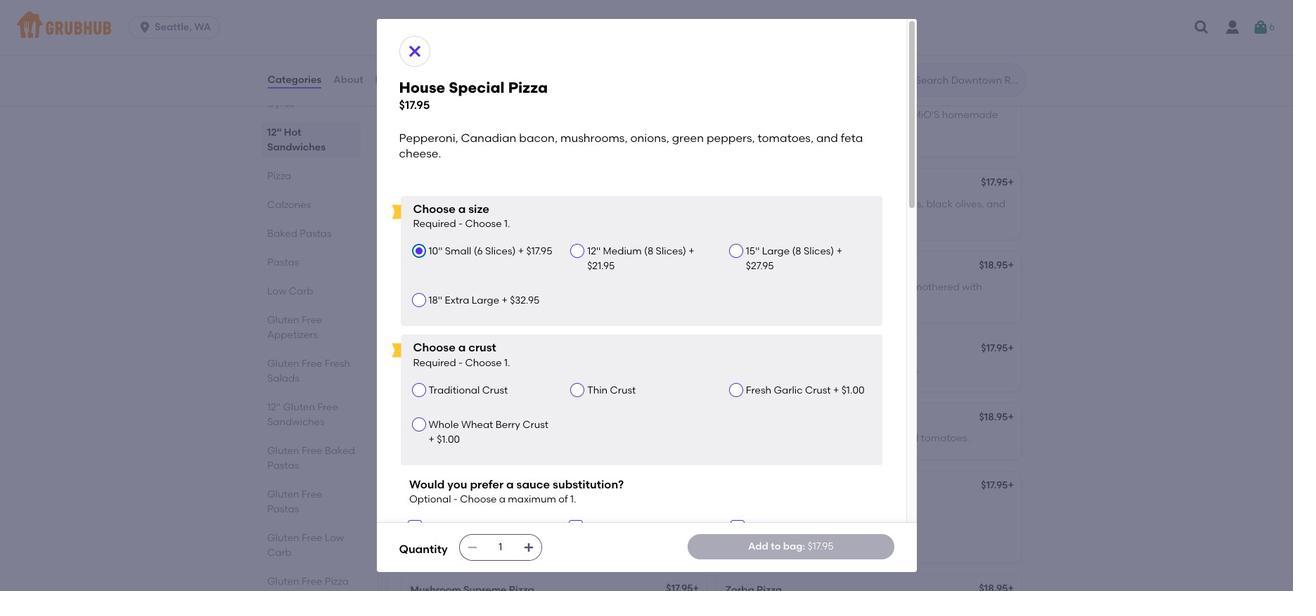 Task type: vqa. For each thing, say whether or not it's contained in the screenshot.
right sausage.
yes



Task type: describe. For each thing, give the bounding box(es) containing it.
green inside pepperoni, canadian bacon, mushrooms, green peppers, tomatoes and italian sausage.
[[612, 281, 640, 293]]

and inside our homemade pizza sauce and mozzarella on our fresh romio's homemade dough.
[[547, 95, 566, 107]]

a inside choose a size required - choose 1.
[[458, 202, 466, 216]]

the
[[767, 281, 783, 293]]

sauce inside our homemade pizza sauce and mozzarella on our fresh romio's homemade dough.
[[516, 95, 545, 107]]

main navigation navigation
[[0, 0, 1294, 55]]

slices) for 10" small (6 slices)
[[485, 246, 516, 258]]

svg image for substitute alfredo sauce
[[411, 523, 419, 532]]

romio's inside pizza all pizzas come with our homemade pizza sauce and are smothered with mozzarella on our fresh romio's dough. we have 4 kinds of crust trditional, thin crust. fresh garlic and whole wheat berry crust available for an additional charge. substitute pizza sauce and add toppings for an additional charge.
[[794, 25, 826, 35]]

garlic
[[448, 37, 471, 47]]

whole wheat berry crust + $1.00
[[429, 420, 549, 446]]

alfredo
[[479, 522, 514, 534]]

pastas up low carb in the left of the page
[[267, 257, 299, 269]]

romio's inside our homemade pizza sauce and mozzarella on our fresh romio's homemade dough.
[[523, 109, 560, 121]]

2 horizontal spatial feta
[[841, 131, 863, 145]]

- inside would you prefer a sauce substitution? optional - choose a maximum of 1.
[[454, 494, 458, 506]]

$1.75 for substitute bbq sauce + $1.75
[[751, 536, 773, 548]]

12" for 12" gluten free sandwiches
[[267, 402, 280, 414]]

Search Downtown Romio's Pizza and Pasta search field
[[914, 74, 1022, 87]]

homemade down cheese pizza at the top of page
[[431, 95, 487, 107]]

onions, inside "pizza for the greek feta cheese lovers! smothered with onions, tomatoes and extra feta."
[[726, 295, 760, 307]]

canadian down wheat
[[464, 433, 513, 445]]

hot
[[284, 127, 301, 139]]

choose up traditional crust
[[465, 357, 502, 369]]

free for pizza
[[301, 576, 322, 588]]

traditional crust
[[429, 385, 508, 397]]

0 horizontal spatial low
[[267, 286, 286, 298]]

house
[[399, 79, 446, 96]]

sauce inside would you prefer a sauce substitution? optional - choose a maximum of 1.
[[517, 478, 550, 492]]

canadian inside pepperoni, canadian bacon, mushrooms, black olives, and italian sausage.
[[780, 198, 828, 210]]

smothered
[[632, 25, 676, 35]]

2
[[969, 95, 975, 107]]

a down prefer
[[499, 494, 506, 506]]

cheese pizza image
[[600, 66, 706, 157]]

prefer
[[470, 478, 504, 492]]

are
[[616, 25, 630, 35]]

substitute alfredo sauce + $1.75
[[428, 522, 546, 548]]

mozzarella inside pizza all pizzas come with our homemade pizza sauce and are smothered with mozzarella on our fresh romio's dough. we have 4 kinds of crust trditional, thin crust. fresh garlic and whole wheat berry crust available for an additional charge. substitute pizza sauce and add toppings for an additional charge.
[[697, 25, 742, 35]]

gluten for gluten free pastas
[[267, 489, 299, 501]]

cold
[[898, 433, 919, 445]]

with inside "pizza for the greek feta cheese lovers! smothered with onions, tomatoes and extra feta."
[[963, 281, 983, 293]]

pizza inside "our homemade pizza sauce, mozzarella, and up to 2 toppings of your choice on our fresh romio's homemade dough."
[[804, 95, 828, 107]]

+ inside 12" medium (8 slices) + $21.95
[[689, 246, 695, 258]]

+ inside substitute alfredo sauce + $1.75
[[428, 536, 434, 548]]

italian inside pepperoni, canadian bacon, mushrooms, green peppers, tomatoes and italian sausage.
[[480, 295, 510, 307]]

onions.
[[886, 364, 920, 376]]

free for pastas
[[301, 489, 322, 501]]

choose a size required - choose 1.
[[413, 202, 510, 230]]

pizza for the greek feta cheese lovers! smothered with onions, tomatoes and extra feta.
[[726, 281, 983, 307]]

canadian inside pepperoni, canadian bacon, mushrooms, green peppers, tomatoes and italian sausage.
[[464, 281, 513, 293]]

0 horizontal spatial cheese.
[[399, 147, 441, 160]]

black
[[927, 198, 953, 210]]

hawaiian
[[411, 481, 457, 493]]

pizza down gluten free low carb on the left bottom of page
[[325, 576, 349, 588]]

- for size
[[459, 218, 463, 230]]

italian inside pepperoni, canadian bacon, mushrooms, black olives, and italian sausage.
[[726, 212, 756, 224]]

bacon
[[461, 501, 492, 513]]

for inside "pizza for the greek feta cheese lovers! smothered with onions, tomatoes and extra feta."
[[752, 281, 765, 293]]

add to bag: $17.95
[[749, 541, 834, 553]]

required for choose a crust
[[413, 357, 456, 369]]

pizza inside house special pizza $17.95
[[508, 79, 548, 96]]

and left onions.
[[864, 364, 883, 376]]

our inside our homemade pizza sauce and mozzarella on our fresh romio's homemade dough.
[[479, 109, 495, 121]]

svg image down the substitution?
[[572, 523, 581, 532]]

$18.95 + for pizza for the greek feta cheese lovers! smothered with onions, tomatoes and extra feta.
[[980, 260, 1014, 272]]

slices) for 15" large (8 slices)
[[804, 246, 835, 258]]

homemade up the your
[[746, 95, 802, 107]]

wa
[[194, 21, 211, 33]]

12" hot sandwiches
[[267, 127, 325, 153]]

slices) for 12" medium (8 slices)
[[656, 246, 687, 258]]

and up thin
[[581, 364, 600, 376]]

0 horizontal spatial with
[[464, 25, 481, 35]]

about
[[334, 74, 363, 86]]

pizza up berry
[[548, 25, 569, 35]]

mozzarella,
[[865, 95, 919, 107]]

fresh inside pizza all pizzas come with our homemade pizza sauce and are smothered with mozzarella on our fresh romio's dough. we have 4 kinds of crust trditional, thin crust. fresh garlic and whole wheat berry crust available for an additional charge. substitute pizza sauce and add toppings for an additional charge.
[[424, 37, 446, 47]]

choose a crust required - choose 1.
[[413, 341, 510, 369]]

$21.95
[[588, 260, 615, 272]]

and right garlic
[[473, 37, 489, 47]]

maximum
[[508, 494, 556, 506]]

homemade down "house"
[[411, 123, 466, 135]]

dough. inside our homemade pizza sauce and mozzarella on our fresh romio's homemade dough.
[[469, 123, 502, 135]]

would
[[409, 478, 445, 492]]

sausage. inside pepperoni, canadian bacon, mushrooms, black olives, and italian sausage.
[[758, 212, 801, 224]]

pepperoni, canadian bacon, mushrooms, onions, green peppers, tomatoes, and feta cheese. button
[[402, 169, 706, 240]]

pizza up the calzones
[[267, 170, 291, 182]]

choose inside would you prefer a sauce substitution? optional - choose a maximum of 1.
[[460, 494, 497, 506]]

0 horizontal spatial for
[[631, 37, 642, 47]]

thin
[[1000, 25, 1015, 35]]

choose up mushrooms,
[[413, 341, 456, 355]]

+ inside substitute bbq sauce + $1.75
[[858, 522, 863, 534]]

pepperoni, canadian bacon, mushrooms, green peppers, tomatoes and italian sausage.
[[411, 281, 684, 307]]

fresh inside "our homemade pizza sauce, mozzarella, and up to 2 toppings of your choice on our fresh romio's homemade dough."
[[872, 109, 896, 121]]

have
[[874, 25, 894, 35]]

$17.95 inside house special pizza $17.95
[[399, 98, 430, 112]]

18"
[[429, 295, 443, 307]]

reviews
[[375, 74, 415, 86]]

homemade down 2
[[943, 109, 998, 121]]

$1.75 for substitute alfredo sauce + $1.75
[[437, 536, 458, 548]]

our inside "our homemade pizza sauce, mozzarella, and up to 2 toppings of your choice on our fresh romio's homemade dough."
[[854, 109, 870, 121]]

and down choice
[[817, 131, 839, 145]]

seattle,
[[155, 21, 192, 33]]

$27.95
[[746, 260, 774, 272]]

you
[[448, 478, 468, 492]]

fresh inside our homemade pizza sauce and mozzarella on our fresh romio's homemade dough.
[[497, 109, 520, 121]]

fresh inside pizza all pizzas come with our homemade pizza sauce and are smothered with mozzarella on our fresh romio's dough. we have 4 kinds of crust trditional, thin crust. fresh garlic and whole wheat berry crust available for an additional charge. substitute pizza sauce and add toppings for an additional charge.
[[772, 25, 792, 35]]

6
[[1270, 21, 1276, 33]]

pepperoni, canadian bacon, mushrooms, onions, green peppers, tomatoes, and feta cheese. inside button
[[411, 198, 676, 224]]

pepperoni, for pizza
[[411, 281, 462, 293]]

12" for 12" medium (8 slices) + $21.95
[[588, 246, 601, 258]]

sauce up available
[[571, 25, 596, 35]]

pizza up greek
[[800, 261, 825, 273]]

canadian down "hawaiian"
[[411, 501, 459, 513]]

pastas inside 'gluten free pastas'
[[267, 504, 299, 516]]

come
[[438, 25, 462, 35]]

0 vertical spatial crust
[[936, 25, 956, 35]]

pastas inside gluten free baked pastas
[[267, 460, 299, 472]]

svg image left input item quantity number field
[[467, 542, 478, 554]]

low carb
[[267, 286, 313, 298]]

1. for choose a size
[[504, 218, 510, 230]]

substitute bbq sauce + $1.75
[[751, 522, 863, 548]]

large inside the 15" large (8 slices) + $27.95
[[762, 246, 790, 258]]

a inside choose a crust required - choose 1.
[[458, 341, 466, 355]]

0 vertical spatial $1.00
[[842, 385, 865, 397]]

would you prefer a sauce substitution? optional - choose a maximum of 1.
[[409, 478, 624, 506]]

and up available
[[598, 25, 614, 35]]

18" extra large + $32.95
[[429, 295, 540, 307]]

our for our homemade pizza sauce and mozzarella on our fresh romio's homemade dough.
[[411, 95, 428, 107]]

and left "cold"
[[851, 433, 870, 445]]

sausage,
[[758, 364, 801, 376]]

mushrooms, inside pepperoni, canadian bacon, mushrooms, green peppers, tomatoes and italian sausage.
[[551, 281, 609, 293]]

baked inside gluten free baked pastas
[[325, 445, 355, 457]]

pizza inside pizza all pizzas come with our homemade pizza sauce and are smothered with mozzarella on our fresh romio's dough. we have 4 kinds of crust trditional, thin crust. fresh garlic and whole wheat berry crust available for an additional charge. substitute pizza sauce and add toppings for an additional charge.
[[399, 5, 439, 23]]

whole
[[429, 420, 459, 432]]

substitute for substitute pesto sauce +
[[590, 522, 638, 534]]

pizza up mushrooms,
[[456, 344, 482, 356]]

trditional,
[[958, 25, 998, 35]]

plato's special pizza
[[726, 261, 825, 273]]

reviews button
[[375, 55, 415, 106]]

1 vertical spatial crust
[[569, 37, 589, 47]]

of inside "our homemade pizza sauce, mozzarella, and up to 2 toppings of your choice on our fresh romio's homemade dough."
[[770, 109, 780, 121]]

3 $17.95 + from the top
[[982, 480, 1014, 492]]

0 horizontal spatial baked
[[267, 228, 297, 240]]

special for plato's
[[761, 261, 797, 273]]

free for appetizers
[[301, 314, 322, 326]]

1 an from the left
[[644, 37, 655, 47]]

svg image down pizzas
[[406, 43, 423, 60]]

crust right thin
[[610, 385, 636, 397]]

12" gluten free sandwiches
[[267, 402, 338, 428]]

substitute inside pizza all pizzas come with our homemade pizza sauce and are smothered with mozzarella on our fresh romio's dough. we have 4 kinds of crust trditional, thin crust. fresh garlic and whole wheat berry crust available for an additional charge. substitute pizza sauce and add toppings for an additional charge.
[[734, 37, 775, 47]]

choose down size
[[465, 218, 502, 230]]

1 sandwiches from the top
[[267, 141, 325, 153]]

crust inside whole wheat berry crust + $1.00
[[523, 420, 549, 432]]

substitute for substitute alfredo sauce + $1.75
[[428, 522, 477, 534]]

gluten free pizza
[[267, 576, 349, 588]]

canadian down house special pizza $17.95
[[461, 131, 517, 145]]

15"
[[746, 246, 760, 258]]

fresh inside gluten free fresh salads
[[325, 358, 350, 370]]

free for baked
[[301, 445, 322, 457]]

gluten free baked pastas
[[267, 445, 355, 472]]

on inside our homemade pizza sauce and mozzarella on our fresh romio's homemade dough.
[[464, 109, 477, 121]]

$10.95 +
[[979, 73, 1014, 85]]

pepperoni, inside pepperoni, canadian bacon, mushrooms, black olives, and italian sausage.
[[726, 198, 777, 210]]

mushrooms,
[[411, 364, 468, 376]]

1 vertical spatial to
[[771, 541, 781, 553]]

(6
[[474, 246, 483, 258]]

and up the alfredo
[[494, 501, 513, 513]]

mushrooms, onions, green peppers, and tomatoes.
[[411, 364, 651, 376]]

seattle, wa button
[[129, 16, 226, 39]]

0 vertical spatial carb
[[289, 286, 313, 298]]

pepperoni, down "house"
[[399, 131, 459, 145]]

gluten for gluten free low carb
[[267, 533, 299, 545]]

15" large (8 slices) + $27.95
[[746, 246, 843, 272]]

we
[[858, 25, 872, 35]]

cheese. inside pepperoni, canadian bacon, mushrooms, onions, green peppers, tomatoes, and feta cheese. button
[[549, 212, 586, 224]]

$10.95
[[979, 73, 1009, 85]]

house special pizza $17.95
[[399, 79, 548, 112]]

(8 for medium
[[644, 246, 654, 258]]

sauce left add
[[800, 37, 825, 47]]

1 horizontal spatial tomatoes,
[[758, 131, 814, 145]]

solonika pizza
[[411, 413, 479, 425]]

small
[[445, 246, 472, 258]]

substitute pesto sauce +
[[590, 522, 708, 534]]

svg image for 6
[[1253, 19, 1270, 36]]

wheat
[[461, 420, 493, 432]]

pizza left add
[[777, 37, 798, 47]]

10" small (6 slices) + $17.95
[[429, 246, 553, 258]]

size
[[469, 202, 490, 216]]

thin
[[588, 385, 608, 397]]

svg image right input item quantity number field
[[523, 542, 534, 554]]

pastas down the calzones
[[300, 228, 331, 240]]

categories
[[268, 74, 322, 86]]

plato's
[[726, 261, 759, 273]]

smothered
[[907, 281, 960, 293]]

carb inside gluten free low carb
[[267, 547, 292, 559]]

all
[[399, 25, 409, 35]]

$32.95
[[510, 295, 540, 307]]

mushrooms.
[[572, 433, 631, 445]]

add
[[845, 37, 862, 47]]

berry
[[545, 37, 567, 47]]

choose up 10"
[[413, 202, 456, 216]]

tomatoes inside pepperoni, canadian bacon, mushrooms, green peppers, tomatoes and italian sausage.
[[411, 295, 457, 307]]



Task type: locate. For each thing, give the bounding box(es) containing it.
1. inside would you prefer a sauce substitution? optional - choose a maximum of 1.
[[571, 494, 577, 506]]

our homemade pizza sauce, mozzarella, and up to 2 toppings of your choice on our fresh romio's homemade dough.
[[726, 95, 998, 135]]

1 horizontal spatial (8
[[793, 246, 802, 258]]

1 vertical spatial tomatoes,
[[455, 212, 504, 224]]

and inside pepperoni, canadian bacon, mushrooms, black olives, and italian sausage.
[[987, 198, 1006, 210]]

1 vertical spatial $1.00
[[437, 434, 460, 446]]

2 $17.95 + from the top
[[982, 343, 1014, 355]]

2 horizontal spatial with
[[963, 281, 983, 293]]

1 tomatoes from the left
[[411, 295, 457, 307]]

- down hawaiian pizza
[[454, 494, 458, 506]]

special up 'the' at the right top of the page
[[761, 261, 797, 273]]

(8 inside the 15" large (8 slices) + $27.95
[[793, 246, 802, 258]]

gluten down salads
[[283, 402, 315, 414]]

0 horizontal spatial fresh
[[325, 358, 350, 370]]

carb up gluten free appetizers
[[289, 286, 313, 298]]

santorini
[[411, 344, 454, 356]]

-
[[459, 218, 463, 230], [459, 357, 463, 369], [454, 494, 458, 506]]

and down berry
[[547, 95, 566, 107]]

2 tomatoes from the left
[[762, 295, 808, 307]]

gyros
[[267, 98, 295, 110]]

pizza inside our homemade pizza sauce and mozzarella on our fresh romio's homemade dough.
[[489, 95, 513, 107]]

$1.75 left bag:
[[751, 536, 773, 548]]

1. up traditional crust
[[504, 357, 510, 369]]

1 horizontal spatial sausage.
[[758, 212, 801, 224]]

$17.95 + for pepperoni, canadian bacon, mushrooms, black olives, and italian sausage.
[[982, 177, 1014, 189]]

fresh
[[424, 37, 446, 47], [325, 358, 350, 370], [746, 385, 772, 397]]

of
[[926, 25, 934, 35], [770, 109, 780, 121], [559, 494, 568, 506]]

available
[[591, 37, 629, 47]]

crust up the berry
[[482, 385, 508, 397]]

slices) inside the 15" large (8 slices) + $27.95
[[804, 246, 835, 258]]

$17.95 +
[[982, 177, 1014, 189], [982, 343, 1014, 355], [982, 480, 1014, 492]]

$1.00 inside whole wheat berry crust + $1.00
[[437, 434, 460, 446]]

and right olives,
[[987, 198, 1006, 210]]

substitution?
[[553, 478, 624, 492]]

sandwiches down hot
[[267, 141, 325, 153]]

1 horizontal spatial special
[[761, 261, 797, 273]]

homemade up 'wheat'
[[498, 25, 546, 35]]

thin crust
[[588, 385, 636, 397]]

gluten
[[267, 314, 299, 326], [267, 358, 299, 370], [283, 402, 315, 414], [267, 445, 299, 457], [267, 489, 299, 501], [267, 533, 299, 545], [267, 576, 299, 588]]

extra
[[445, 295, 470, 307]]

beef,
[[764, 433, 788, 445]]

pizza up pizzas
[[399, 5, 439, 23]]

$1.00 down "whole"
[[437, 434, 460, 446]]

gluten free appetizers
[[267, 314, 322, 341]]

large up plato's special pizza
[[762, 246, 790, 258]]

free inside gluten free appetizers
[[301, 314, 322, 326]]

gluten free fresh salads
[[267, 358, 350, 385]]

12"
[[267, 127, 281, 139], [588, 246, 601, 258], [267, 402, 280, 414]]

1 horizontal spatial slices)
[[656, 246, 687, 258]]

2 vertical spatial -
[[454, 494, 458, 506]]

1 horizontal spatial large
[[762, 246, 790, 258]]

dough. inside pizza all pizzas come with our homemade pizza sauce and are smothered with mozzarella on our fresh romio's dough. we have 4 kinds of crust trditional, thin crust. fresh garlic and whole wheat berry crust available for an additional charge. substitute pizza sauce and add toppings for an additional charge.
[[828, 25, 856, 35]]

whole
[[491, 37, 515, 47]]

romio's
[[794, 25, 826, 35], [523, 109, 560, 121]]

1 vertical spatial special
[[761, 261, 797, 273]]

+ inside whole wheat berry crust + $1.00
[[429, 434, 435, 446]]

1 vertical spatial cheese.
[[549, 212, 586, 224]]

0 vertical spatial romio's
[[794, 25, 826, 35]]

1 vertical spatial toppings
[[726, 109, 768, 121]]

crust inside choose a crust required - choose 1.
[[469, 341, 497, 355]]

pizza
[[399, 5, 439, 23], [449, 75, 475, 87], [508, 79, 548, 96], [267, 170, 291, 182], [800, 261, 825, 273], [726, 281, 750, 293], [456, 344, 482, 356], [454, 413, 479, 425], [459, 481, 485, 493], [325, 576, 349, 588]]

1 vertical spatial tomatoes.
[[922, 433, 970, 445]]

2 (8 from the left
[[793, 246, 802, 258]]

1 vertical spatial of
[[770, 109, 780, 121]]

sausage.
[[758, 212, 801, 224], [513, 295, 556, 307]]

free inside gluten free low carb
[[301, 533, 322, 545]]

substitute
[[734, 37, 775, 47], [428, 522, 477, 534], [590, 522, 638, 534], [751, 522, 799, 534]]

slices) up greek
[[804, 246, 835, 258]]

0 horizontal spatial toppings
[[726, 109, 768, 121]]

0 horizontal spatial large
[[472, 295, 500, 307]]

1 vertical spatial romio's
[[523, 109, 560, 121]]

0 vertical spatial toppings
[[864, 37, 900, 47]]

sauce for pesto
[[669, 522, 699, 534]]

onions,
[[631, 131, 670, 145], [612, 198, 646, 210], [726, 295, 760, 307], [471, 364, 504, 376]]

1. up 10" small (6 slices) + $17.95 in the left of the page
[[504, 218, 510, 230]]

required down santorini
[[413, 357, 456, 369]]

0 horizontal spatial dough.
[[469, 123, 502, 135]]

tomatoes, inside button
[[455, 212, 504, 224]]

2 required from the top
[[413, 357, 456, 369]]

1 vertical spatial -
[[459, 357, 463, 369]]

1 horizontal spatial with
[[678, 25, 695, 35]]

gluten down gluten free low carb on the left bottom of page
[[267, 576, 299, 588]]

1 horizontal spatial an
[[915, 37, 926, 47]]

0 vertical spatial italian
[[726, 212, 756, 224]]

homemade
[[498, 25, 546, 35], [431, 95, 487, 107], [746, 95, 802, 107], [943, 109, 998, 121], [411, 123, 466, 135]]

1. for choose a crust
[[504, 357, 510, 369]]

1 horizontal spatial tomatoes
[[762, 295, 808, 307]]

tomatoes, up (6
[[455, 212, 504, 224]]

12" down salads
[[267, 402, 280, 414]]

svg image for substitute bbq sauce
[[734, 523, 742, 532]]

bacon, for pepperoni,
[[515, 198, 549, 210]]

feta inside button
[[527, 212, 547, 224]]

2 vertical spatial feta
[[817, 281, 836, 293]]

Input item quantity number field
[[485, 535, 516, 561]]

required
[[413, 218, 456, 230], [413, 357, 456, 369]]

and left the extra
[[810, 295, 829, 307]]

for down kinds
[[902, 37, 913, 47]]

of inside would you prefer a sauce substitution? optional - choose a maximum of 1.
[[559, 494, 568, 506]]

(8 right medium in the left of the page
[[644, 246, 654, 258]]

1 vertical spatial mozzarella
[[411, 109, 462, 121]]

our inside "our homemade pizza sauce, mozzarella, and up to 2 toppings of your choice on our fresh romio's homemade dough."
[[726, 95, 744, 107]]

sauce down the pineapple.
[[516, 522, 546, 534]]

cheese
[[411, 75, 447, 87]]

0 horizontal spatial sauce
[[516, 522, 546, 534]]

additional down smothered
[[657, 37, 699, 47]]

fresh up 12" gluten free sandwiches at the bottom
[[325, 358, 350, 370]]

appetizers
[[267, 329, 318, 341]]

+ inside the 15" large (8 slices) + $27.95
[[837, 246, 843, 258]]

0 horizontal spatial tomatoes
[[411, 295, 457, 307]]

0 horizontal spatial our
[[411, 95, 428, 107]]

toppings inside "our homemade pizza sauce, mozzarella, and up to 2 toppings of your choice on our fresh romio's homemade dough."
[[726, 109, 768, 121]]

svg image
[[138, 20, 152, 34], [406, 43, 423, 60], [572, 523, 581, 532], [467, 542, 478, 554], [523, 542, 534, 554]]

0 vertical spatial 1.
[[504, 218, 510, 230]]

1 horizontal spatial toppings
[[864, 37, 900, 47]]

0 vertical spatial sausage.
[[758, 212, 801, 224]]

free for low
[[301, 533, 322, 545]]

sausage. up 15"
[[758, 212, 801, 224]]

of inside pizza all pizzas come with our homemade pizza sauce and are smothered with mozzarella on our fresh romio's dough. we have 4 kinds of crust trditional, thin crust. fresh garlic and whole wheat berry crust available for an additional charge. substitute pizza sauce and add toppings for an additional charge.
[[926, 25, 934, 35]]

peppers, inside pepperoni, canadian bacon, mushrooms, green peppers, tomatoes and italian sausage.
[[642, 281, 684, 293]]

1 our from the left
[[411, 95, 428, 107]]

romio's
[[898, 109, 940, 121]]

and left mushrooms.
[[551, 433, 570, 445]]

0 vertical spatial pepperoni, canadian bacon, mushrooms, onions, green peppers, tomatoes, and feta cheese.
[[399, 131, 866, 160]]

2 horizontal spatial for
[[902, 37, 913, 47]]

10"
[[429, 246, 443, 258]]

canadian inside pepperoni, canadian bacon, mushrooms, onions, green peppers, tomatoes, and feta cheese. button
[[464, 198, 513, 210]]

berry
[[496, 420, 521, 432]]

0 vertical spatial tomatoes.
[[603, 364, 651, 376]]

svg image left seattle,
[[138, 20, 152, 34]]

2 vertical spatial 12"
[[267, 402, 280, 414]]

fresh
[[772, 25, 792, 35], [497, 109, 520, 121], [872, 109, 896, 121], [873, 433, 896, 445]]

1 vertical spatial required
[[413, 357, 456, 369]]

- inside choose a crust required - choose 1.
[[459, 357, 463, 369]]

italian sausage, mushrooms, and onions.
[[726, 364, 920, 376]]

2 horizontal spatial on
[[840, 109, 852, 121]]

pepperoni, for ground
[[411, 433, 462, 445]]

1 horizontal spatial crust
[[569, 37, 589, 47]]

0 horizontal spatial special
[[449, 79, 505, 96]]

bacon, for pizza
[[515, 281, 549, 293]]

quantity
[[399, 543, 448, 557]]

dough. inside "our homemade pizza sauce, mozzarella, and up to 2 toppings of your choice on our fresh romio's homemade dough."
[[726, 123, 759, 135]]

sauce inside substitute bbq sauce + $1.75
[[825, 522, 855, 534]]

4
[[896, 25, 901, 35]]

2 vertical spatial $17.95 +
[[982, 480, 1014, 492]]

our for our homemade pizza sauce, mozzarella, and up to 2 toppings of your choice on our fresh romio's homemade dough.
[[726, 95, 744, 107]]

toppings
[[864, 37, 900, 47], [726, 109, 768, 121]]

sauce down 'wheat'
[[516, 95, 545, 107]]

1 horizontal spatial mozzarella
[[697, 25, 742, 35]]

2 vertical spatial fresh
[[746, 385, 772, 397]]

special
[[449, 79, 505, 96], [761, 261, 797, 273]]

free down 12" gluten free sandwiches at the bottom
[[301, 445, 322, 457]]

an down kinds
[[915, 37, 926, 47]]

svg image inside seattle, wa button
[[138, 20, 152, 34]]

your
[[782, 109, 803, 121]]

tomatoes down 'the' at the right top of the page
[[762, 295, 808, 307]]

1 horizontal spatial additional
[[928, 37, 970, 47]]

dough. for our
[[726, 123, 759, 135]]

sauce for bbq
[[825, 522, 855, 534]]

gluten for gluten free fresh salads
[[267, 358, 299, 370]]

gluten inside 'gluten free pastas'
[[267, 489, 299, 501]]

2 vertical spatial 1.
[[571, 494, 577, 506]]

1 horizontal spatial low
[[325, 533, 344, 545]]

tomatoes, down the your
[[758, 131, 814, 145]]

pizza up bacon at the bottom of the page
[[459, 481, 485, 493]]

0 vertical spatial large
[[762, 246, 790, 258]]

- down santorini pizza
[[459, 357, 463, 369]]

0 horizontal spatial $1.00
[[437, 434, 460, 446]]

$1.00
[[842, 385, 865, 397], [437, 434, 460, 446]]

0 vertical spatial required
[[413, 218, 456, 230]]

2 horizontal spatial slices)
[[804, 246, 835, 258]]

a
[[458, 202, 466, 216], [458, 341, 466, 355], [507, 478, 514, 492], [499, 494, 506, 506]]

3 sauce from the left
[[825, 522, 855, 534]]

crust left trditional,
[[936, 25, 956, 35]]

to right add
[[771, 541, 781, 553]]

2 an from the left
[[915, 37, 926, 47]]

2 $1.75 from the left
[[751, 536, 773, 548]]

1 vertical spatial sausage.
[[513, 295, 556, 307]]

pepperoni, up 15"
[[726, 198, 777, 210]]

0 vertical spatial $17.95 +
[[982, 177, 1014, 189]]

and inside pepperoni, canadian bacon, mushrooms, green peppers, tomatoes and italian sausage.
[[459, 295, 478, 307]]

toppings left the your
[[726, 109, 768, 121]]

1 horizontal spatial $1.00
[[842, 385, 865, 397]]

substitute inside substitute bbq sauce + $1.75
[[751, 522, 799, 534]]

and inside "pizza for the greek feta cheese lovers! smothered with onions, tomatoes and extra feta."
[[810, 295, 829, 307]]

0 vertical spatial to
[[957, 95, 967, 107]]

free down 'gluten free pastas'
[[301, 533, 322, 545]]

1 additional from the left
[[657, 37, 699, 47]]

sausage. inside pepperoni, canadian bacon, mushrooms, green peppers, tomatoes and italian sausage.
[[513, 295, 556, 307]]

3 slices) from the left
[[804, 246, 835, 258]]

lovers!
[[875, 281, 905, 293]]

gluten up appetizers on the bottom of page
[[267, 314, 299, 326]]

$17.95 + for italian sausage, mushrooms, and onions.
[[982, 343, 1014, 355]]

large right extra
[[472, 295, 500, 307]]

pepperoni, up 18"
[[411, 281, 462, 293]]

$1.75 inside substitute alfredo sauce + $1.75
[[437, 536, 458, 548]]

0 vertical spatial fresh
[[424, 37, 446, 47]]

onions, inside pepperoni, canadian bacon, mushrooms, onions, green peppers, tomatoes, and feta cheese. button
[[612, 198, 646, 210]]

0 horizontal spatial mozzarella
[[411, 109, 462, 121]]

low
[[267, 286, 286, 298], [325, 533, 344, 545]]

12" left hot
[[267, 127, 281, 139]]

gluten for gluten free pizza
[[267, 576, 299, 588]]

0 vertical spatial low
[[267, 286, 286, 298]]

baked pastas
[[267, 228, 331, 240]]

bacon, inside pepperoni, canadian bacon, mushrooms, green peppers, tomatoes and italian sausage.
[[515, 281, 549, 293]]

0 vertical spatial tomatoes,
[[758, 131, 814, 145]]

12" for 12" hot sandwiches
[[267, 127, 281, 139]]

- for crust
[[459, 357, 463, 369]]

2 charge. from the left
[[972, 37, 1004, 47]]

1 vertical spatial carb
[[267, 547, 292, 559]]

$18.95 for ground beef, mushrooms, and fresh cold tomatoes.
[[980, 411, 1009, 423]]

1.
[[504, 218, 510, 230], [504, 357, 510, 369], [571, 494, 577, 506]]

pizza down the whole
[[489, 95, 513, 107]]

$18.95 + for ground beef, mushrooms, and fresh cold tomatoes.
[[980, 411, 1014, 423]]

1. inside choose a size required - choose 1.
[[504, 218, 510, 230]]

substitute inside substitute alfredo sauce + $1.75
[[428, 522, 477, 534]]

pizza right cheese
[[449, 75, 475, 87]]

1 $18.95 from the top
[[980, 260, 1009, 272]]

1 horizontal spatial tomatoes.
[[922, 433, 970, 445]]

0 horizontal spatial feta
[[527, 212, 547, 224]]

- inside choose a size required - choose 1.
[[459, 218, 463, 230]]

feta inside "pizza for the greek feta cheese lovers! smothered with onions, tomatoes and extra feta."
[[817, 281, 836, 293]]

0 horizontal spatial (8
[[644, 246, 654, 258]]

search icon image
[[893, 72, 910, 89]]

low inside gluten free low carb
[[325, 533, 344, 545]]

our
[[483, 25, 496, 35], [756, 25, 770, 35], [479, 109, 495, 121], [854, 109, 870, 121]]

free up appetizers on the bottom of page
[[301, 314, 322, 326]]

for down smothered
[[631, 37, 642, 47]]

pepperoni, canadian bacon, mushrooms, black olives, and italian sausage.
[[726, 198, 1006, 224]]

pepperoni,
[[399, 131, 459, 145], [411, 198, 462, 210], [726, 198, 777, 210], [411, 281, 462, 293], [411, 433, 462, 445]]

baked down the calzones
[[267, 228, 297, 240]]

dough.
[[828, 25, 856, 35], [469, 123, 502, 135], [726, 123, 759, 135]]

0 vertical spatial of
[[926, 25, 934, 35]]

1 vertical spatial 12"
[[588, 246, 601, 258]]

gluten inside 12" gluten free sandwiches
[[283, 402, 315, 414]]

0 vertical spatial $18.95
[[980, 260, 1009, 272]]

carb
[[289, 286, 313, 298], [267, 547, 292, 559]]

1 horizontal spatial of
[[770, 109, 780, 121]]

cheese pizza
[[411, 75, 475, 87]]

salads
[[267, 373, 299, 385]]

and left up
[[921, 95, 940, 107]]

substitute for substitute bbq sauce + $1.75
[[751, 522, 799, 534]]

(8 inside 12" medium (8 slices) + $21.95
[[644, 246, 654, 258]]

homemade inside pizza all pizzas come with our homemade pizza sauce and are smothered with mozzarella on our fresh romio's dough. we have 4 kinds of crust trditional, thin crust. fresh garlic and whole wheat berry crust available for an additional charge. substitute pizza sauce and add toppings for an additional charge.
[[498, 25, 546, 35]]

free inside 'gluten free pastas'
[[301, 489, 322, 501]]

2 $18.95 + from the top
[[980, 411, 1014, 423]]

canadian up 18" extra large + $32.95
[[464, 281, 513, 293]]

0 horizontal spatial slices)
[[485, 246, 516, 258]]

2 $18.95 from the top
[[980, 411, 1009, 423]]

to inside "our homemade pizza sauce, mozzarella, and up to 2 toppings of your choice on our fresh romio's homemade dough."
[[957, 95, 967, 107]]

to left 2
[[957, 95, 967, 107]]

1 (8 from the left
[[644, 246, 654, 258]]

- up small
[[459, 218, 463, 230]]

feta up 10" small (6 slices) + $17.95 in the left of the page
[[527, 212, 547, 224]]

svg image
[[1194, 19, 1211, 36], [1253, 19, 1270, 36], [411, 523, 419, 532], [734, 523, 742, 532]]

sauce
[[516, 522, 546, 534], [669, 522, 699, 534], [825, 522, 855, 534]]

sauce for alfredo
[[516, 522, 546, 534]]

categories button
[[267, 55, 322, 106]]

pepperoni, left size
[[411, 198, 462, 210]]

2 vertical spatial italian
[[726, 364, 756, 376]]

tomatoes. up the thin crust
[[603, 364, 651, 376]]

1 slices) from the left
[[485, 246, 516, 258]]

gluten down 'gluten free pastas'
[[267, 533, 299, 545]]

1 vertical spatial fresh
[[325, 358, 350, 370]]

of left the your
[[770, 109, 780, 121]]

canadian bacon and pineapple.
[[411, 501, 567, 513]]

toppings inside pizza all pizzas come with our homemade pizza sauce and are smothered with mozzarella on our fresh romio's dough. we have 4 kinds of crust trditional, thin crust. fresh garlic and whole wheat berry crust available for an additional charge. substitute pizza sauce and add toppings for an additional charge.
[[864, 37, 900, 47]]

0 horizontal spatial tomatoes,
[[455, 212, 504, 224]]

gluten for gluten free baked pastas
[[267, 445, 299, 457]]

sandwiches inside 12" gluten free sandwiches
[[267, 416, 325, 428]]

2 sandwiches from the top
[[267, 416, 325, 428]]

0 vertical spatial mozzarella
[[697, 25, 742, 35]]

gluten inside gluten free low carb
[[267, 533, 299, 545]]

1 vertical spatial $18.95 +
[[980, 411, 1014, 423]]

tomatoes inside "pizza for the greek feta cheese lovers! smothered with onions, tomatoes and extra feta."
[[762, 295, 808, 307]]

sauce up the maximum
[[517, 478, 550, 492]]

required inside choose a size required - choose 1.
[[413, 218, 456, 230]]

0 horizontal spatial an
[[644, 37, 655, 47]]

2 vertical spatial of
[[559, 494, 568, 506]]

pesto
[[640, 522, 667, 534]]

and left add
[[827, 37, 843, 47]]

free for fresh
[[301, 358, 322, 370]]

free inside 12" gluten free sandwiches
[[317, 402, 338, 414]]

1 vertical spatial low
[[325, 533, 344, 545]]

free inside gluten free fresh salads
[[301, 358, 322, 370]]

2 additional from the left
[[928, 37, 970, 47]]

cheese.
[[399, 147, 441, 160], [549, 212, 586, 224]]

calzones
[[267, 199, 311, 211]]

bacon, for ground
[[515, 433, 549, 445]]

(8
[[644, 246, 654, 258], [793, 246, 802, 258]]

1 $17.95 + from the top
[[982, 177, 1014, 189]]

12" inside 12" medium (8 slices) + $21.95
[[588, 246, 601, 258]]

0 vertical spatial cheese.
[[399, 147, 441, 160]]

about button
[[333, 55, 364, 106]]

sandwiches up gluten free baked pastas
[[267, 416, 325, 428]]

pizza up choice
[[804, 95, 828, 107]]

a right santorini
[[458, 341, 466, 355]]

bbq
[[802, 522, 823, 534]]

1 required from the top
[[413, 218, 456, 230]]

extra
[[832, 295, 856, 307]]

12" up $21.95
[[588, 246, 601, 258]]

1 horizontal spatial romio's
[[794, 25, 826, 35]]

italian
[[726, 212, 756, 224], [480, 295, 510, 307], [726, 364, 756, 376]]

2 horizontal spatial fresh
[[746, 385, 772, 397]]

and right size
[[506, 212, 525, 224]]

2 horizontal spatial of
[[926, 25, 934, 35]]

required inside choose a crust required - choose 1.
[[413, 357, 456, 369]]

free down appetizers on the bottom of page
[[301, 358, 322, 370]]

solonika
[[411, 413, 452, 425]]

feta down sauce,
[[841, 131, 863, 145]]

1 $18.95 + from the top
[[980, 260, 1014, 272]]

svg image inside 6 button
[[1253, 19, 1270, 36]]

1 vertical spatial large
[[472, 295, 500, 307]]

traditional
[[429, 385, 480, 397]]

pastas up 'gluten free pastas'
[[267, 460, 299, 472]]

(8 for large
[[793, 246, 802, 258]]

pepperoni, canadian bacon, and mushrooms.
[[411, 433, 631, 445]]

1 vertical spatial 1.
[[504, 357, 510, 369]]

mushrooms, inside pepperoni, canadian bacon, mushrooms, black olives, and italian sausage.
[[866, 198, 925, 210]]

tomatoes
[[411, 295, 457, 307], [762, 295, 808, 307]]

on inside pizza all pizzas come with our homemade pizza sauce and are smothered with mozzarella on our fresh romio's dough. we have 4 kinds of crust trditional, thin crust. fresh garlic and whole wheat berry crust available for an additional charge. substitute pizza sauce and add toppings for an additional charge.
[[744, 25, 754, 35]]

1 $1.75 from the left
[[437, 536, 458, 548]]

pizza inside "pizza for the greek feta cheese lovers! smothered with onions, tomatoes and extra feta."
[[726, 281, 750, 293]]

peppers,
[[707, 131, 755, 145], [411, 212, 453, 224], [642, 281, 684, 293], [537, 364, 579, 376]]

mozzarella right smothered
[[697, 25, 742, 35]]

1 vertical spatial sandwiches
[[267, 416, 325, 428]]

1 charge. from the left
[[701, 37, 732, 47]]

hawaiian pizza image
[[600, 472, 706, 564]]

sausage. down 10" small (6 slices) + $17.95 in the left of the page
[[513, 295, 556, 307]]

0 horizontal spatial charge.
[[701, 37, 732, 47]]

1 vertical spatial $17.95 +
[[982, 343, 1014, 355]]

required for choose a size
[[413, 218, 456, 230]]

pizza down traditional crust
[[454, 413, 479, 425]]

0 horizontal spatial additional
[[657, 37, 699, 47]]

1 vertical spatial italian
[[480, 295, 510, 307]]

2 horizontal spatial dough.
[[828, 25, 856, 35]]

sauce,
[[831, 95, 862, 107]]

pepperoni, inside pepperoni, canadian bacon, mushrooms, green peppers, tomatoes and italian sausage.
[[411, 281, 462, 293]]

$1.75 inside substitute bbq sauce + $1.75
[[751, 536, 773, 548]]

pizza down plato's
[[726, 281, 750, 293]]

1 horizontal spatial dough.
[[726, 123, 759, 135]]

sauce
[[571, 25, 596, 35], [800, 37, 825, 47], [516, 95, 545, 107], [517, 478, 550, 492]]

and inside "our homemade pizza sauce, mozzarella, and up to 2 toppings of your choice on our fresh romio's homemade dough."
[[921, 95, 940, 107]]

optional
[[409, 494, 451, 506]]

baked down 12" gluten free sandwiches at the bottom
[[325, 445, 355, 457]]

2 our from the left
[[726, 95, 744, 107]]

0 vertical spatial baked
[[267, 228, 297, 240]]

mozzarella inside our homemade pizza sauce and mozzarella on our fresh romio's homemade dough.
[[411, 109, 462, 121]]

1 vertical spatial pepperoni, canadian bacon, mushrooms, onions, green peppers, tomatoes, and feta cheese.
[[411, 198, 676, 224]]

1 horizontal spatial cheese.
[[549, 212, 586, 224]]

green
[[672, 131, 704, 145], [648, 198, 676, 210], [612, 281, 640, 293], [507, 364, 535, 376]]

gluten inside gluten free fresh salads
[[267, 358, 299, 370]]

dough. for pizza
[[828, 25, 856, 35]]

gluten free low carb
[[267, 533, 344, 559]]

special right cheese
[[449, 79, 505, 96]]

0 vertical spatial special
[[449, 79, 505, 96]]

2 slices) from the left
[[656, 246, 687, 258]]

12" inside 12" hot sandwiches
[[267, 127, 281, 139]]

our inside our homemade pizza sauce and mozzarella on our fresh romio's homemade dough.
[[411, 95, 428, 107]]

gluten inside gluten free appetizers
[[267, 314, 299, 326]]

to
[[957, 95, 967, 107], [771, 541, 781, 553]]

canadian up 10" small (6 slices) + $17.95 in the left of the page
[[464, 198, 513, 210]]

$1.00 down italian sausage, mushrooms, and onions.
[[842, 385, 865, 397]]

our
[[411, 95, 428, 107], [726, 95, 744, 107]]

on inside "our homemade pizza sauce, mozzarella, and up to 2 toppings of your choice on our fresh romio's homemade dough."
[[840, 109, 852, 121]]

12" medium (8 slices) + $21.95
[[588, 246, 695, 272]]

baked
[[267, 228, 297, 240], [325, 445, 355, 457]]

1 horizontal spatial on
[[744, 25, 754, 35]]

$18.95 for pizza for the greek feta cheese lovers! smothered with onions, tomatoes and extra feta.
[[980, 260, 1009, 272]]

special for house
[[449, 79, 505, 96]]

free down gluten free baked pastas
[[301, 489, 322, 501]]

crust down italian sausage, mushrooms, and onions.
[[805, 385, 831, 397]]

0 vertical spatial -
[[459, 218, 463, 230]]

pizza all pizzas come with our homemade pizza sauce and are smothered with mozzarella on our fresh romio's dough. we have 4 kinds of crust trditional, thin crust. fresh garlic and whole wheat berry crust available for an additional charge. substitute pizza sauce and add toppings for an additional charge.
[[399, 5, 1015, 47]]

a right prefer
[[507, 478, 514, 492]]

italian right extra
[[480, 295, 510, 307]]

bacon, inside pepperoni, canadian bacon, mushrooms, black olives, and italian sausage.
[[830, 198, 864, 210]]

0 horizontal spatial on
[[464, 109, 477, 121]]

add
[[749, 541, 769, 553]]

gluten for gluten free appetizers
[[267, 314, 299, 326]]

pizza down 'wheat'
[[508, 79, 548, 96]]

1 sauce from the left
[[516, 522, 546, 534]]

free
[[301, 314, 322, 326], [301, 358, 322, 370], [317, 402, 338, 414], [301, 445, 322, 457], [301, 489, 322, 501], [301, 533, 322, 545], [301, 576, 322, 588]]

pepperoni, for pepperoni,
[[411, 198, 462, 210]]

2 sauce from the left
[[669, 522, 699, 534]]



